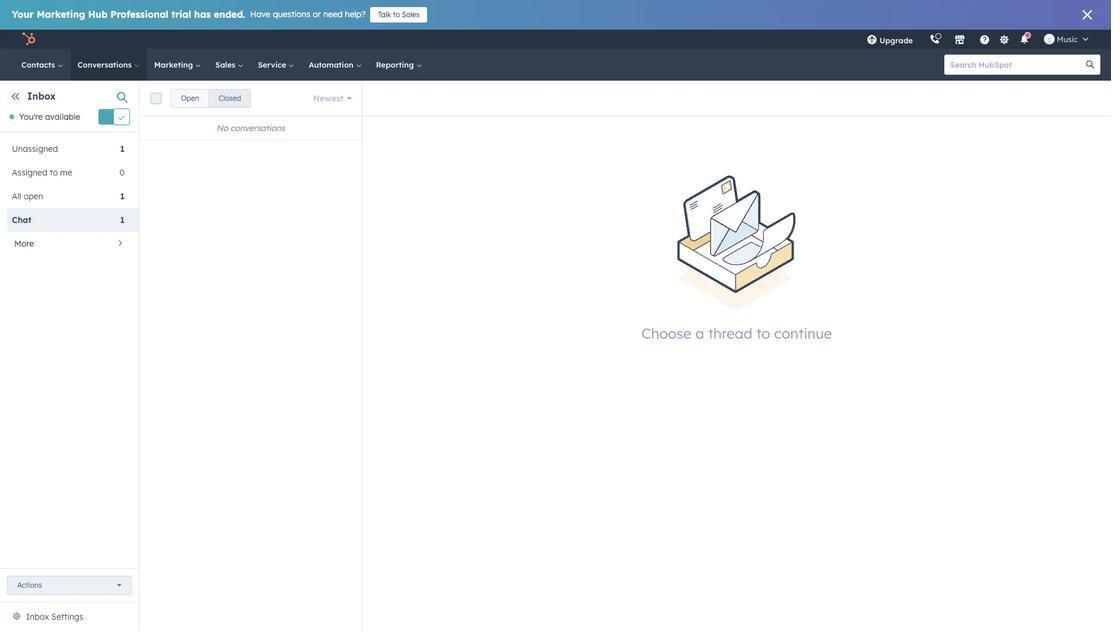Task type: vqa. For each thing, say whether or not it's contained in the screenshot.
NO
yes



Task type: describe. For each thing, give the bounding box(es) containing it.
1 for chat
[[120, 215, 125, 226]]

assigned to me
[[12, 168, 72, 178]]

conversations link
[[70, 49, 147, 81]]

inbox for inbox
[[27, 90, 56, 102]]

reporting link
[[369, 49, 430, 81]]

professional
[[111, 8, 169, 20]]

available
[[45, 112, 80, 122]]

automation link
[[302, 49, 369, 81]]

marketplaces button
[[948, 30, 973, 49]]

sales inside button
[[402, 10, 420, 19]]

closed
[[219, 94, 241, 102]]

hubspot image
[[21, 32, 36, 46]]

search image
[[1087, 61, 1095, 69]]

newest button
[[306, 86, 360, 110]]

choose a thread to continue main content
[[140, 81, 1112, 632]]

trial
[[172, 8, 191, 20]]

thread
[[709, 325, 753, 343]]

menu containing music
[[859, 30, 1098, 49]]

upgrade image
[[867, 35, 878, 46]]

1 for all open
[[120, 191, 125, 202]]

ended.
[[214, 8, 246, 20]]

close image
[[1083, 10, 1093, 20]]

0 vertical spatial marketing
[[37, 8, 85, 20]]

settings link
[[998, 33, 1013, 45]]

more
[[14, 239, 34, 250]]

Open button
[[171, 89, 209, 108]]

has
[[194, 8, 211, 20]]

upgrade
[[880, 36, 914, 45]]

0 horizontal spatial sales
[[216, 60, 238, 69]]

all
[[12, 191, 21, 202]]

1 vertical spatial marketing
[[154, 60, 195, 69]]

notifications image
[[1020, 35, 1030, 46]]

no conversations
[[217, 123, 285, 134]]

continue
[[775, 325, 833, 343]]

unassigned
[[12, 144, 58, 155]]

you're
[[19, 112, 43, 122]]

help?
[[345, 9, 366, 20]]

assigned
[[12, 168, 47, 178]]



Task type: locate. For each thing, give the bounding box(es) containing it.
no
[[217, 123, 228, 134]]

inbox
[[27, 90, 56, 102], [26, 612, 49, 623]]

reporting
[[376, 60, 416, 69]]

to inside choose a thread to continue main content
[[757, 325, 771, 343]]

or
[[313, 9, 321, 20]]

2 vertical spatial to
[[757, 325, 771, 343]]

to inside talk to sales button
[[393, 10, 400, 19]]

group inside choose a thread to continue main content
[[171, 89, 251, 108]]

menu item
[[922, 30, 924, 49]]

notifications button
[[1015, 30, 1035, 49]]

chat
[[12, 215, 31, 226]]

0 horizontal spatial to
[[50, 168, 58, 178]]

marketing up open
[[154, 60, 195, 69]]

inbox for inbox settings
[[26, 612, 49, 623]]

group
[[171, 89, 251, 108]]

1
[[120, 144, 125, 155], [120, 191, 125, 202], [120, 215, 125, 226]]

inbox settings
[[26, 612, 83, 623]]

1 1 from the top
[[120, 144, 125, 155]]

0 vertical spatial sales
[[402, 10, 420, 19]]

sales right talk
[[402, 10, 420, 19]]

newest
[[313, 93, 344, 104]]

choose a thread to continue
[[642, 325, 833, 343]]

help button
[[975, 30, 995, 49]]

to right talk
[[393, 10, 400, 19]]

hub
[[88, 8, 108, 20]]

help image
[[980, 35, 991, 46]]

1 vertical spatial inbox
[[26, 612, 49, 623]]

need
[[324, 9, 343, 20]]

sales link
[[208, 49, 251, 81]]

contacts link
[[14, 49, 70, 81]]

group containing open
[[171, 89, 251, 108]]

automation
[[309, 60, 356, 69]]

marketing
[[37, 8, 85, 20], [154, 60, 195, 69]]

1 vertical spatial to
[[50, 168, 58, 178]]

conversations
[[78, 60, 134, 69]]

inbox up you're available
[[27, 90, 56, 102]]

inbox settings link
[[26, 610, 83, 625]]

to left me
[[50, 168, 58, 178]]

0 horizontal spatial marketing
[[37, 8, 85, 20]]

to
[[393, 10, 400, 19], [50, 168, 58, 178], [757, 325, 771, 343]]

Closed button
[[209, 89, 251, 108]]

talk
[[378, 10, 391, 19]]

0 vertical spatial inbox
[[27, 90, 56, 102]]

your marketing hub professional trial has ended. have questions or need help?
[[12, 8, 366, 20]]

2 horizontal spatial to
[[757, 325, 771, 343]]

1 vertical spatial sales
[[216, 60, 238, 69]]

conversations
[[231, 123, 285, 134]]

calling icon image
[[930, 34, 941, 45]]

service
[[258, 60, 289, 69]]

settings image
[[1000, 35, 1011, 45]]

0
[[120, 168, 125, 178]]

sales up closed
[[216, 60, 238, 69]]

1 for unassigned
[[120, 144, 125, 155]]

talk to sales
[[378, 10, 420, 19]]

contacts
[[21, 60, 57, 69]]

marketplaces image
[[955, 35, 966, 46]]

questions
[[273, 9, 311, 20]]

0 vertical spatial 1
[[120, 144, 125, 155]]

1 horizontal spatial sales
[[402, 10, 420, 19]]

hubspot link
[[14, 32, 45, 46]]

greg robinson image
[[1045, 34, 1055, 45]]

to for talk
[[393, 10, 400, 19]]

choose
[[642, 325, 692, 343]]

menu
[[859, 30, 1098, 49]]

actions button
[[7, 576, 132, 595]]

settings
[[51, 612, 83, 623]]

music
[[1058, 34, 1079, 44]]

search button
[[1081, 55, 1101, 75]]

you're available
[[19, 112, 80, 122]]

marketing left hub
[[37, 8, 85, 20]]

0 vertical spatial to
[[393, 10, 400, 19]]

1 vertical spatial 1
[[120, 191, 125, 202]]

inbox left settings
[[26, 612, 49, 623]]

service link
[[251, 49, 302, 81]]

calling icon button
[[925, 31, 946, 47]]

you're available image
[[9, 115, 14, 119]]

marketing link
[[147, 49, 208, 81]]

sales
[[402, 10, 420, 19], [216, 60, 238, 69]]

open
[[24, 191, 43, 202]]

2 1 from the top
[[120, 191, 125, 202]]

music button
[[1038, 30, 1096, 49]]

to right thread
[[757, 325, 771, 343]]

1 horizontal spatial to
[[393, 10, 400, 19]]

actions
[[17, 581, 42, 590]]

to for assigned
[[50, 168, 58, 178]]

your
[[12, 8, 34, 20]]

3 1 from the top
[[120, 215, 125, 226]]

have
[[250, 9, 271, 20]]

all open
[[12, 191, 43, 202]]

1 horizontal spatial marketing
[[154, 60, 195, 69]]

Search HubSpot search field
[[945, 55, 1091, 75]]

talk to sales button
[[371, 7, 428, 23]]

open
[[181, 94, 199, 102]]

a
[[696, 325, 705, 343]]

2 vertical spatial 1
[[120, 215, 125, 226]]

me
[[60, 168, 72, 178]]



